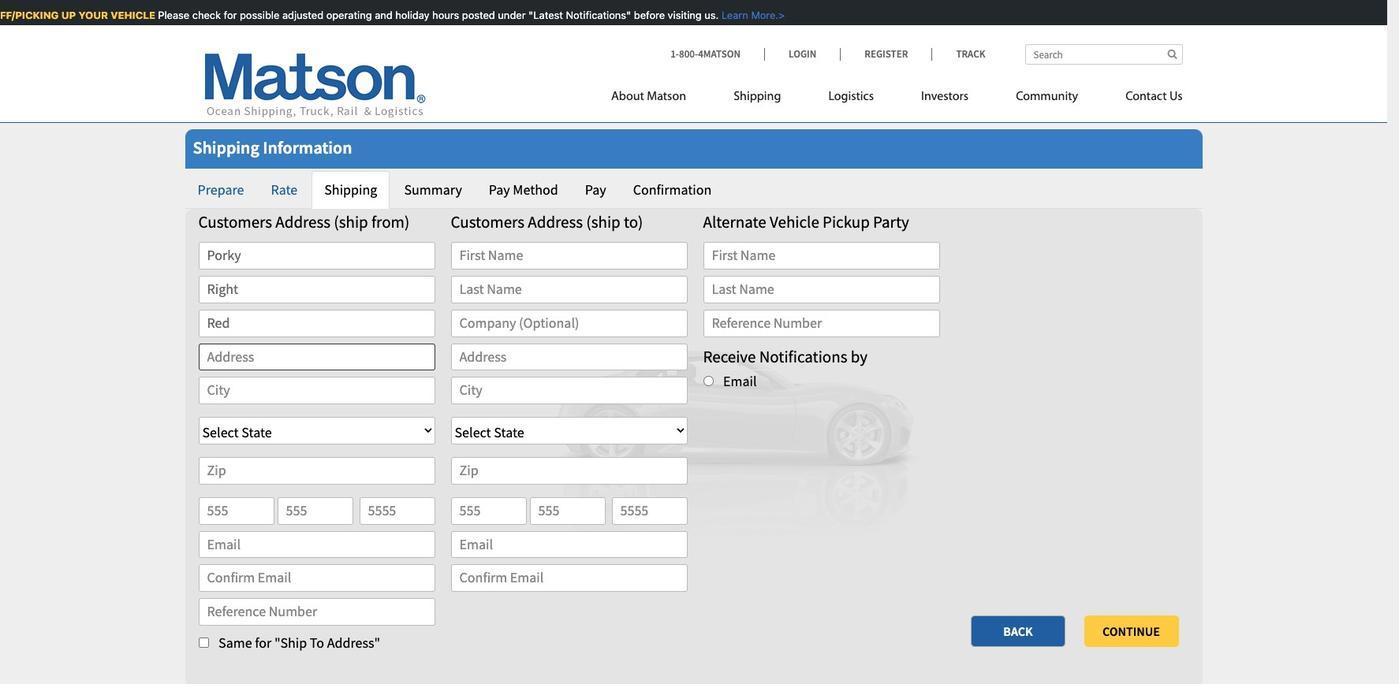Task type: describe. For each thing, give the bounding box(es) containing it.
vehicle
[[770, 211, 819, 232]]

before
[[633, 9, 664, 21]]

customers address (ship to)
[[451, 211, 643, 232]]

learn more.>
[[718, 9, 784, 21]]

information
[[263, 136, 352, 159]]

back
[[1004, 624, 1033, 639]]

pay for pay         method
[[489, 181, 510, 199]]

Email text field
[[451, 531, 687, 559]]

first name text field for from)
[[198, 242, 435, 270]]

(ship for to)
[[586, 211, 621, 232]]

1-800-4matson
[[671, 47, 741, 61]]

Reference Number text field
[[703, 310, 940, 337]]

customers for customers address (ship to)
[[451, 211, 525, 232]]

visiting
[[667, 9, 701, 21]]

shipping inside top menu navigation
[[734, 91, 781, 103]]

notifications"
[[565, 9, 630, 21]]

pay link
[[572, 171, 619, 209]]

learn more.> link
[[718, 9, 784, 21]]

customers address (ship from)
[[198, 211, 410, 232]]

company (optional) text field for to)
[[451, 310, 687, 337]]

possible
[[239, 9, 278, 21]]

more.>
[[750, 9, 784, 21]]

us.
[[703, 9, 718, 21]]

rate link
[[258, 171, 310, 209]]

matson
[[647, 91, 686, 103]]

party
[[873, 211, 909, 232]]

us
[[1170, 91, 1183, 103]]

investors link
[[898, 83, 992, 115]]

notifications
[[759, 346, 847, 367]]

Address text field
[[198, 344, 435, 371]]

Email radio
[[703, 376, 713, 387]]

"latest
[[527, 9, 562, 21]]

city text field for to)
[[451, 377, 687, 405]]

track link
[[932, 47, 986, 61]]

contact us
[[1126, 91, 1183, 103]]

shipping information
[[193, 136, 352, 159]]

5555 text field
[[359, 498, 435, 525]]

confirmation
[[633, 181, 712, 199]]

first name text field for to)
[[451, 242, 687, 270]]

logistics
[[829, 91, 874, 103]]

Reference Number text field
[[198, 599, 435, 626]]

top menu navigation
[[611, 83, 1183, 115]]

0 vertical spatial shipping link
[[710, 83, 805, 115]]

5555 text field
[[612, 498, 687, 525]]

555 text field for customers address (ship from)
[[198, 498, 274, 525]]

2 last name text field from the left
[[703, 276, 940, 304]]

address"
[[327, 634, 380, 652]]

confirm email text field for from)
[[198, 565, 435, 593]]

address for to)
[[528, 211, 583, 232]]

about matson
[[611, 91, 686, 103]]

receive notifications by
[[703, 346, 868, 367]]

and
[[374, 9, 391, 21]]

company (optional) text field for from)
[[198, 310, 435, 337]]

Email text field
[[198, 531, 435, 559]]

(ship for from)
[[334, 211, 368, 232]]

3 555 text field from the left
[[530, 498, 605, 525]]

from)
[[371, 211, 410, 232]]

city text field for from)
[[198, 377, 435, 405]]

0 horizontal spatial for
[[223, 9, 236, 21]]

alternate vehicle pickup party
[[703, 211, 909, 232]]

check
[[191, 9, 220, 21]]

by
[[851, 346, 868, 367]]



Task type: locate. For each thing, give the bounding box(es) containing it.
pickup
[[823, 211, 870, 232]]

2 first name text field from the left
[[451, 242, 687, 270]]

address down rate link
[[276, 211, 331, 232]]

1 horizontal spatial for
[[255, 634, 272, 652]]

pay left method
[[489, 181, 510, 199]]

last name text field up address text field
[[451, 276, 687, 304]]

hours
[[431, 9, 458, 21]]

1-
[[671, 47, 679, 61]]

register
[[865, 47, 908, 61]]

4matson
[[698, 47, 741, 61]]

same for "ship to address"
[[219, 634, 380, 652]]

under
[[497, 9, 525, 21]]

Zip text field
[[451, 458, 687, 485]]

for left "ship
[[255, 634, 272, 652]]

address down method
[[528, 211, 583, 232]]

search image
[[1168, 49, 1177, 59]]

(ship left to)
[[586, 211, 621, 232]]

shipping up 'prepare'
[[193, 136, 259, 159]]

0 vertical spatial for
[[223, 9, 236, 21]]

customers down prepare link
[[198, 211, 272, 232]]

0 vertical spatial shipping
[[734, 91, 781, 103]]

1 horizontal spatial shipping
[[324, 181, 377, 199]]

1 horizontal spatial last name text field
[[703, 276, 940, 304]]

shipping up from) in the left of the page
[[324, 181, 377, 199]]

please check for possible adjusted operating and holiday hours posted under "latest notifications" before visiting us.
[[157, 9, 718, 21]]

operating
[[325, 9, 371, 21]]

city text field down address text box
[[198, 377, 435, 405]]

please
[[157, 9, 188, 21]]

investors
[[921, 91, 969, 103]]

1 horizontal spatial shipping link
[[710, 83, 805, 115]]

2 confirm email text field from the left
[[451, 565, 687, 593]]

receive
[[703, 346, 756, 367]]

confirmation link
[[621, 171, 724, 209]]

prepare
[[198, 181, 244, 199]]

Address text field
[[451, 344, 687, 371]]

2 horizontal spatial shipping
[[734, 91, 781, 103]]

555 text field for customers address (ship to)
[[451, 498, 526, 525]]

1-800-4matson link
[[671, 47, 764, 61]]

shipping link up from) in the left of the page
[[312, 171, 390, 209]]

2 pay from the left
[[585, 181, 606, 199]]

confirm email text field down email text box on the left bottom
[[451, 565, 687, 593]]

shipping link
[[710, 83, 805, 115], [312, 171, 390, 209]]

for right check
[[223, 9, 236, 21]]

shipping link down 4matson
[[710, 83, 805, 115]]

last name text field up reference number text box
[[703, 276, 940, 304]]

address for from)
[[276, 211, 331, 232]]

back button
[[971, 616, 1066, 647]]

0 horizontal spatial shipping
[[193, 136, 259, 159]]

customers
[[198, 211, 272, 232], [451, 211, 525, 232]]

for
[[223, 9, 236, 21], [255, 634, 272, 652]]

1 customers from the left
[[198, 211, 272, 232]]

1 company (optional) text field from the left
[[198, 310, 435, 337]]

1 horizontal spatial (ship
[[586, 211, 621, 232]]

posted
[[461, 9, 494, 21]]

method
[[513, 181, 558, 199]]

1 horizontal spatial city text field
[[451, 377, 687, 405]]

2 555 text field from the left
[[451, 498, 526, 525]]

summary link
[[392, 171, 475, 209]]

adjusted
[[281, 9, 322, 21]]

2 customers from the left
[[451, 211, 525, 232]]

City text field
[[198, 377, 435, 405], [451, 377, 687, 405]]

company (optional) text field up address text field
[[451, 310, 687, 337]]

1 city text field from the left
[[198, 377, 435, 405]]

2 company (optional) text field from the left
[[451, 310, 687, 337]]

pay for pay
[[585, 181, 606, 199]]

0 horizontal spatial first name text field
[[198, 242, 435, 270]]

2 address from the left
[[528, 211, 583, 232]]

pay         method
[[489, 181, 558, 199]]

login link
[[764, 47, 840, 61]]

1 horizontal spatial first name text field
[[451, 242, 687, 270]]

0 horizontal spatial last name text field
[[451, 276, 687, 304]]

track
[[956, 47, 986, 61]]

2 vertical spatial shipping
[[324, 181, 377, 199]]

logistics link
[[805, 83, 898, 115]]

register link
[[840, 47, 932, 61]]

800-
[[679, 47, 698, 61]]

1 confirm email text field from the left
[[198, 565, 435, 593]]

to)
[[624, 211, 643, 232]]

555 text field
[[198, 498, 274, 525], [451, 498, 526, 525], [530, 498, 605, 525]]

0 horizontal spatial customers
[[198, 211, 272, 232]]

0 horizontal spatial city text field
[[198, 377, 435, 405]]

email
[[723, 373, 757, 391]]

holiday
[[394, 9, 428, 21]]

address
[[276, 211, 331, 232], [528, 211, 583, 232]]

first name text field up last name text field
[[198, 242, 435, 270]]

community
[[1016, 91, 1078, 103]]

(ship left from) in the left of the page
[[334, 211, 368, 232]]

1 horizontal spatial confirm email text field
[[451, 565, 687, 593]]

city text field down address text field
[[451, 377, 687, 405]]

blue matson logo with ocean, shipping, truck, rail and logistics written beneath it. image
[[205, 54, 426, 118]]

1 vertical spatial shipping link
[[312, 171, 390, 209]]

First Name text field
[[198, 242, 435, 270], [451, 242, 687, 270], [703, 242, 940, 270]]

customers for customers address (ship from)
[[198, 211, 272, 232]]

1 first name text field from the left
[[198, 242, 435, 270]]

to
[[310, 634, 324, 652]]

pay up customers address (ship to)
[[585, 181, 606, 199]]

1 vertical spatial for
[[255, 634, 272, 652]]

0 horizontal spatial 555 text field
[[198, 498, 274, 525]]

first name text field down customers address (ship to)
[[451, 242, 687, 270]]

1 pay from the left
[[489, 181, 510, 199]]

prepare link
[[185, 171, 257, 209]]

first name text field down alternate vehicle pickup party
[[703, 242, 940, 270]]

Zip text field
[[198, 458, 435, 485]]

0 horizontal spatial pay
[[489, 181, 510, 199]]

contact us link
[[1102, 83, 1183, 115]]

Last Name text field
[[198, 276, 435, 304]]

community link
[[992, 83, 1102, 115]]

confirm email text field for to)
[[451, 565, 687, 593]]

None submit
[[1084, 616, 1179, 647]]

about
[[611, 91, 644, 103]]

shipping
[[734, 91, 781, 103], [193, 136, 259, 159], [324, 181, 377, 199]]

0 horizontal spatial (ship
[[334, 211, 368, 232]]

(ship
[[334, 211, 368, 232], [586, 211, 621, 232]]

1 horizontal spatial 555 text field
[[451, 498, 526, 525]]

0 horizontal spatial shipping link
[[312, 171, 390, 209]]

learn
[[720, 9, 747, 21]]

2 city text field from the left
[[451, 377, 687, 405]]

1 horizontal spatial pay
[[585, 181, 606, 199]]

1 555 text field from the left
[[198, 498, 274, 525]]

Confirm Email text field
[[198, 565, 435, 593], [451, 565, 687, 593]]

Search search field
[[1025, 44, 1183, 65]]

pay         method link
[[476, 171, 571, 209]]

rate
[[271, 181, 298, 199]]

0 horizontal spatial address
[[276, 211, 331, 232]]

None checkbox
[[198, 638, 209, 648]]

same
[[219, 634, 252, 652]]

2 horizontal spatial first name text field
[[703, 242, 940, 270]]

1 horizontal spatial customers
[[451, 211, 525, 232]]

about matson link
[[611, 83, 710, 115]]

2 horizontal spatial 555 text field
[[530, 498, 605, 525]]

pay
[[489, 181, 510, 199], [585, 181, 606, 199]]

shipping down 4matson
[[734, 91, 781, 103]]

login
[[789, 47, 817, 61]]

customers down pay         method link
[[451, 211, 525, 232]]

1 horizontal spatial company (optional) text field
[[451, 310, 687, 337]]

555 text field
[[277, 498, 353, 525]]

"ship
[[274, 634, 307, 652]]

2 (ship from the left
[[586, 211, 621, 232]]

Company (Optional) text field
[[198, 310, 435, 337], [451, 310, 687, 337]]

1 last name text field from the left
[[451, 276, 687, 304]]

contact
[[1126, 91, 1167, 103]]

1 address from the left
[[276, 211, 331, 232]]

Last Name text field
[[451, 276, 687, 304], [703, 276, 940, 304]]

None search field
[[1025, 44, 1183, 65]]

0 horizontal spatial confirm email text field
[[198, 565, 435, 593]]

1 vertical spatial shipping
[[193, 136, 259, 159]]

summary
[[404, 181, 462, 199]]

alternate
[[703, 211, 766, 232]]

1 (ship from the left
[[334, 211, 368, 232]]

confirm email text field down email text field
[[198, 565, 435, 593]]

0 horizontal spatial company (optional) text field
[[198, 310, 435, 337]]

3 first name text field from the left
[[703, 242, 940, 270]]

1 horizontal spatial address
[[528, 211, 583, 232]]

company (optional) text field up address text box
[[198, 310, 435, 337]]



Task type: vqa. For each thing, say whether or not it's contained in the screenshot.
Contact
yes



